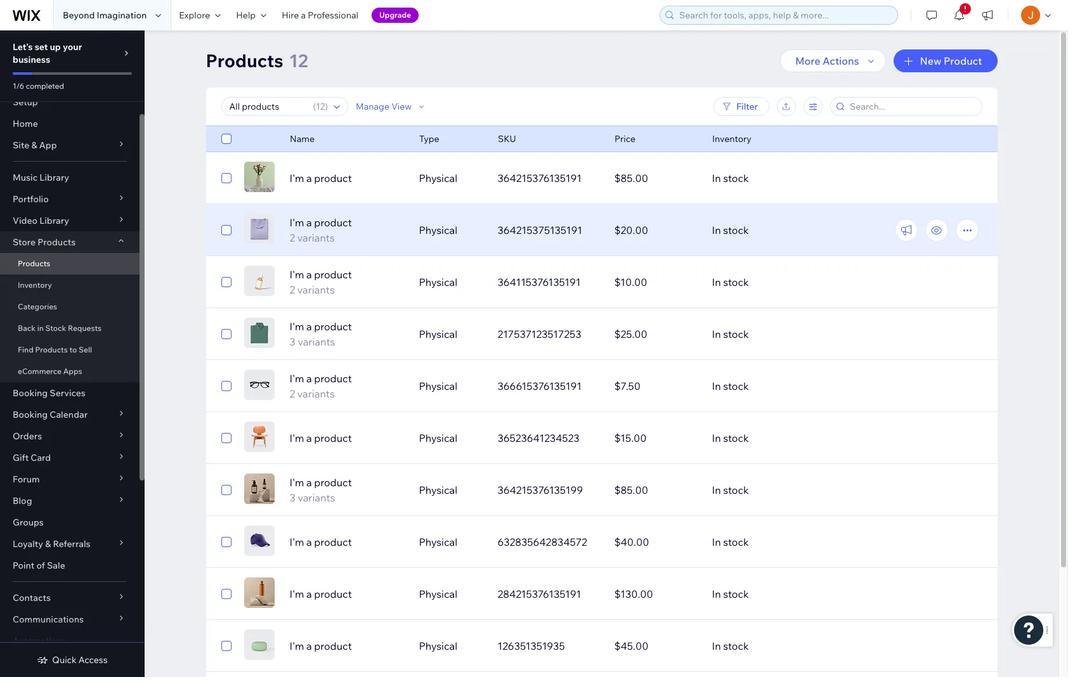 Task type: vqa. For each thing, say whether or not it's contained in the screenshot.


Task type: locate. For each thing, give the bounding box(es) containing it.
calendar
[[50, 409, 88, 421]]

physical link for 364215376135191
[[412, 163, 490, 194]]

0 vertical spatial inventory
[[712, 133, 752, 145]]

4 physical link from the top
[[412, 319, 490, 350]]

in stock link for 366615376135191
[[705, 371, 945, 402]]

in stock for 366615376135191
[[712, 380, 749, 393]]

physical link for 36523641234523
[[412, 423, 490, 454]]

inventory
[[712, 133, 752, 145], [18, 281, 52, 290]]

6 product from the top
[[314, 432, 352, 445]]

6 i'm from the top
[[290, 432, 304, 445]]

music library link
[[0, 167, 140, 189]]

services
[[50, 388, 86, 399]]

2 physical from the top
[[419, 224, 458, 237]]

5 i'm a product link from the top
[[282, 639, 412, 654]]

2 in stock link from the top
[[705, 215, 945, 246]]

physical link for 364115376135191
[[412, 267, 490, 298]]

7 product from the top
[[314, 477, 352, 489]]

in for 284215376135191
[[712, 588, 721, 601]]

1 physical from the top
[[419, 172, 458, 185]]

1 i'm a product from the top
[[290, 172, 352, 185]]

library
[[40, 172, 69, 183], [39, 215, 69, 227]]

ecommerce
[[18, 367, 62, 376]]

1 in stock link from the top
[[705, 163, 945, 194]]

( 12 )
[[313, 101, 328, 112]]

booking inside dropdown button
[[13, 409, 48, 421]]

9 i'm from the top
[[290, 588, 304, 601]]

stock for 284215376135191
[[724, 588, 749, 601]]

3 i'm a product link from the top
[[282, 535, 412, 550]]

10 in from the top
[[712, 640, 721, 653]]

i'm a product 2 variants for 364215375135191
[[290, 216, 352, 244]]

10 stock from the top
[[724, 640, 749, 653]]

3 in stock from the top
[[712, 276, 749, 289]]

2 i'm a product from the top
[[290, 432, 352, 445]]

& right loyalty
[[45, 539, 51, 550]]

0 horizontal spatial 12
[[289, 50, 308, 72]]

products down store
[[18, 259, 50, 268]]

in stock for 126351351935
[[712, 640, 749, 653]]

video
[[13, 215, 37, 227]]

1 in stock from the top
[[712, 172, 749, 185]]

364215376135199 link
[[490, 475, 607, 506]]

1 i'm a product link from the top
[[282, 171, 412, 186]]

library for music library
[[40, 172, 69, 183]]

1 $85.00 link from the top
[[607, 163, 705, 194]]

217537123517253 link
[[490, 319, 607, 350]]

$20.00 link
[[607, 215, 705, 246]]

8 physical link from the top
[[412, 527, 490, 558]]

i'm a product link
[[282, 171, 412, 186], [282, 431, 412, 446], [282, 535, 412, 550], [282, 587, 412, 602], [282, 639, 412, 654]]

6 in from the top
[[712, 432, 721, 445]]

4 physical from the top
[[419, 328, 458, 341]]

1 stock from the top
[[724, 172, 749, 185]]

booking for booking services
[[13, 388, 48, 399]]

0 vertical spatial 12
[[289, 50, 308, 72]]

7 in from the top
[[712, 484, 721, 497]]

1 booking from the top
[[13, 388, 48, 399]]

0 vertical spatial i'm a product 2 variants
[[290, 216, 352, 244]]

stock
[[724, 172, 749, 185], [724, 224, 749, 237], [724, 276, 749, 289], [724, 328, 749, 341], [724, 380, 749, 393], [724, 432, 749, 445], [724, 484, 749, 497], [724, 536, 749, 549], [724, 588, 749, 601], [724, 640, 749, 653]]

12 down hire
[[289, 50, 308, 72]]

products
[[206, 50, 284, 72], [38, 237, 76, 248], [18, 259, 50, 268], [35, 345, 68, 355]]

3 stock from the top
[[724, 276, 749, 289]]

forum button
[[0, 469, 140, 491]]

6 physical from the top
[[419, 432, 458, 445]]

$7.50 link
[[607, 371, 705, 402]]

632835642834572
[[498, 536, 588, 549]]

4 i'm a product link from the top
[[282, 587, 412, 602]]

physical for 284215376135191
[[419, 588, 458, 601]]

stock for 217537123517253
[[724, 328, 749, 341]]

inventory up categories
[[18, 281, 52, 290]]

stock for 366615376135191
[[724, 380, 749, 393]]

$40.00
[[615, 536, 650, 549]]

physical link for 126351351935
[[412, 632, 490, 662]]

physical for 632835642834572
[[419, 536, 458, 549]]

7 physical link from the top
[[412, 475, 490, 506]]

8 stock from the top
[[724, 536, 749, 549]]

3 physical link from the top
[[412, 267, 490, 298]]

0 vertical spatial &
[[31, 140, 37, 151]]

$45.00 link
[[607, 632, 705, 662]]

9 physical link from the top
[[412, 579, 490, 610]]

12
[[289, 50, 308, 72], [316, 101, 325, 112]]

1 3 from the top
[[290, 336, 296, 348]]

in stock link for 284215376135191
[[705, 579, 945, 610]]

3 in from the top
[[712, 276, 721, 289]]

1 vertical spatial $85.00
[[615, 484, 649, 497]]

variants for 366615376135191
[[298, 388, 335, 401]]

1 i'm from the top
[[290, 172, 304, 185]]

of
[[36, 560, 45, 572]]

in stock link
[[705, 163, 945, 194], [705, 215, 945, 246], [705, 267, 945, 298], [705, 319, 945, 350], [705, 371, 945, 402], [705, 423, 945, 454], [705, 475, 945, 506], [705, 527, 945, 558], [705, 579, 945, 610], [705, 632, 945, 662]]

2 library from the top
[[39, 215, 69, 227]]

2 in from the top
[[712, 224, 721, 237]]

automations
[[13, 636, 67, 647]]

physical link for 364215375135191
[[412, 215, 490, 246]]

home link
[[0, 113, 140, 135]]

3 in stock link from the top
[[705, 267, 945, 298]]

in for 217537123517253
[[712, 328, 721, 341]]

8 in stock link from the top
[[705, 527, 945, 558]]

stock for 364215376135199
[[724, 484, 749, 497]]

0 horizontal spatial inventory
[[18, 281, 52, 290]]

7 in stock link from the top
[[705, 475, 945, 506]]

1 vertical spatial 2
[[290, 284, 295, 296]]

0 vertical spatial $85.00 link
[[607, 163, 705, 194]]

beyond imagination
[[63, 10, 147, 21]]

products down video library dropdown button
[[38, 237, 76, 248]]

0 vertical spatial 3
[[290, 336, 296, 348]]

product
[[314, 172, 352, 185], [314, 216, 352, 229], [314, 268, 352, 281], [314, 321, 352, 333], [314, 373, 352, 385], [314, 432, 352, 445], [314, 477, 352, 489], [314, 536, 352, 549], [314, 588, 352, 601], [314, 640, 352, 653]]

1 i'm a product 2 variants from the top
[[290, 216, 352, 244]]

1 i'm a product 3 variants from the top
[[290, 321, 352, 348]]

2 vertical spatial 2
[[290, 388, 295, 401]]

5 in from the top
[[712, 380, 721, 393]]

in for 364215376135199
[[712, 484, 721, 497]]

groups link
[[0, 512, 140, 534]]

i'm
[[290, 172, 304, 185], [290, 216, 304, 229], [290, 268, 304, 281], [290, 321, 304, 333], [290, 373, 304, 385], [290, 432, 304, 445], [290, 477, 304, 489], [290, 536, 304, 549], [290, 588, 304, 601], [290, 640, 304, 653]]

price
[[615, 133, 636, 145]]

2
[[290, 232, 295, 244], [290, 284, 295, 296], [290, 388, 295, 401]]

i'm a product 2 variants for 366615376135191
[[290, 373, 352, 401]]

in for 364115376135191
[[712, 276, 721, 289]]

upgrade
[[380, 10, 411, 20]]

physical link for 284215376135191
[[412, 579, 490, 610]]

i'm a product 2 variants
[[290, 216, 352, 244], [290, 268, 352, 296], [290, 373, 352, 401]]

i'm a product link for 632835642834572
[[282, 535, 412, 550]]

2 i'm a product link from the top
[[282, 431, 412, 446]]

7 stock from the top
[[724, 484, 749, 497]]

2 $85.00 link from the top
[[607, 475, 705, 506]]

$15.00
[[615, 432, 647, 445]]

view
[[391, 101, 412, 112]]

1 vertical spatial &
[[45, 539, 51, 550]]

& for site
[[31, 140, 37, 151]]

10 physical link from the top
[[412, 632, 490, 662]]

4 in stock link from the top
[[705, 319, 945, 350]]

in stock for 364115376135191
[[712, 276, 749, 289]]

6 in stock link from the top
[[705, 423, 945, 454]]

in
[[712, 172, 721, 185], [712, 224, 721, 237], [712, 276, 721, 289], [712, 328, 721, 341], [712, 380, 721, 393], [712, 432, 721, 445], [712, 484, 721, 497], [712, 536, 721, 549], [712, 588, 721, 601], [712, 640, 721, 653]]

0 vertical spatial i'm a product 3 variants
[[290, 321, 352, 348]]

more actions button
[[781, 50, 886, 72]]

10 physical from the top
[[419, 640, 458, 653]]

1 vertical spatial 3
[[290, 492, 296, 505]]

1 $85.00 from the top
[[615, 172, 649, 185]]

6 in stock from the top
[[712, 432, 749, 445]]

1 vertical spatial library
[[39, 215, 69, 227]]

booking
[[13, 388, 48, 399], [13, 409, 48, 421]]

3 i'm a product from the top
[[290, 536, 352, 549]]

364215376135191 link
[[490, 163, 607, 194]]

2 for 364215375135191
[[290, 232, 295, 244]]

9 in from the top
[[712, 588, 721, 601]]

8 in from the top
[[712, 536, 721, 549]]

business
[[13, 54, 50, 65]]

i'm a product for 284215376135191
[[290, 588, 352, 601]]

8 physical from the top
[[419, 536, 458, 549]]

5 product from the top
[[314, 373, 352, 385]]

10 in stock link from the top
[[705, 632, 945, 662]]

1 horizontal spatial &
[[45, 539, 51, 550]]

4 in stock from the top
[[712, 328, 749, 341]]

$85.00 link down 'price'
[[607, 163, 705, 194]]

physical link for 364215376135199
[[412, 475, 490, 506]]

$85.00 link down $15.00 link
[[607, 475, 705, 506]]

364115376135191
[[498, 276, 581, 289]]

name
[[290, 133, 314, 145]]

1 vertical spatial 12
[[316, 101, 325, 112]]

filter
[[737, 101, 758, 112]]

back in stock requests
[[18, 324, 102, 333]]

Unsaved view field
[[226, 98, 309, 116]]

physical link for 632835642834572
[[412, 527, 490, 558]]

4 i'm a product from the top
[[290, 588, 352, 601]]

i'm a product 2 variants for 364115376135191
[[290, 268, 352, 296]]

setup link
[[0, 91, 140, 113]]

music
[[13, 172, 38, 183]]

9 stock from the top
[[724, 588, 749, 601]]

2 in stock from the top
[[712, 224, 749, 237]]

3 i'm a product 2 variants from the top
[[290, 373, 352, 401]]

in stock
[[712, 172, 749, 185], [712, 224, 749, 237], [712, 276, 749, 289], [712, 328, 749, 341], [712, 380, 749, 393], [712, 432, 749, 445], [712, 484, 749, 497], [712, 536, 749, 549], [712, 588, 749, 601], [712, 640, 749, 653]]

quick access
[[52, 655, 108, 666]]

manage view
[[356, 101, 412, 112]]

physical
[[419, 172, 458, 185], [419, 224, 458, 237], [419, 276, 458, 289], [419, 328, 458, 341], [419, 380, 458, 393], [419, 432, 458, 445], [419, 484, 458, 497], [419, 536, 458, 549], [419, 588, 458, 601], [419, 640, 458, 653]]

quick
[[52, 655, 77, 666]]

library inside dropdown button
[[39, 215, 69, 227]]

3
[[290, 336, 296, 348], [290, 492, 296, 505]]

& right site
[[31, 140, 37, 151]]

12 left manage
[[316, 101, 325, 112]]

1 physical link from the top
[[412, 163, 490, 194]]

in for 126351351935
[[712, 640, 721, 653]]

store products
[[13, 237, 76, 248]]

booking up orders
[[13, 409, 48, 421]]

library up the 'store products'
[[39, 215, 69, 227]]

6 stock from the top
[[724, 432, 749, 445]]

2 2 from the top
[[290, 284, 295, 296]]

library up portfolio dropdown button
[[40, 172, 69, 183]]

2 i'm a product 2 variants from the top
[[290, 268, 352, 296]]

2 3 from the top
[[290, 492, 296, 505]]

2 stock from the top
[[724, 224, 749, 237]]

back
[[18, 324, 36, 333]]

4 in from the top
[[712, 328, 721, 341]]

0 vertical spatial $85.00
[[615, 172, 649, 185]]

9 physical from the top
[[419, 588, 458, 601]]

217537123517253
[[498, 328, 582, 341]]

1 in from the top
[[712, 172, 721, 185]]

5 in stock from the top
[[712, 380, 749, 393]]

0 vertical spatial 2
[[290, 232, 295, 244]]

1 horizontal spatial 12
[[316, 101, 325, 112]]

store
[[13, 237, 36, 248]]

i'm a product 3 variants for 364215376135199
[[290, 477, 352, 505]]

library for video library
[[39, 215, 69, 227]]

3 2 from the top
[[290, 388, 295, 401]]

4 stock from the top
[[724, 328, 749, 341]]

0 vertical spatial library
[[40, 172, 69, 183]]

1 vertical spatial $85.00 link
[[607, 475, 705, 506]]

apps
[[63, 367, 82, 376]]

1 product from the top
[[314, 172, 352, 185]]

$85.00 down 'price'
[[615, 172, 649, 185]]

7 in stock from the top
[[712, 484, 749, 497]]

9 in stock from the top
[[712, 588, 749, 601]]

stock for 364215375135191
[[724, 224, 749, 237]]

a
[[301, 10, 306, 21], [307, 172, 312, 185], [307, 216, 312, 229], [307, 268, 312, 281], [307, 321, 312, 333], [307, 373, 312, 385], [307, 432, 312, 445], [307, 477, 312, 489], [307, 536, 312, 549], [307, 588, 312, 601], [307, 640, 312, 653]]

inventory down filter button
[[712, 133, 752, 145]]

None checkbox
[[221, 131, 231, 147], [221, 275, 231, 290], [221, 483, 231, 498], [221, 639, 231, 654], [221, 131, 231, 147], [221, 275, 231, 290], [221, 483, 231, 498], [221, 639, 231, 654]]

& for loyalty
[[45, 539, 51, 550]]

2 i'm a product 3 variants from the top
[[290, 477, 352, 505]]

$85.00 link for 364215376135199
[[607, 475, 705, 506]]

12 for products 12
[[289, 50, 308, 72]]

2 i'm from the top
[[290, 216, 304, 229]]

1 vertical spatial booking
[[13, 409, 48, 421]]

0 horizontal spatial &
[[31, 140, 37, 151]]

physical for 364215376135199
[[419, 484, 458, 497]]

products down help
[[206, 50, 284, 72]]

explore
[[179, 10, 210, 21]]

i'm a product link for 36523641234523
[[282, 431, 412, 446]]

variants for 364115376135191
[[298, 284, 335, 296]]

9 in stock link from the top
[[705, 579, 945, 610]]

in stock link for 364215375135191
[[705, 215, 945, 246]]

orders
[[13, 431, 42, 442]]

1 vertical spatial i'm a product 3 variants
[[290, 477, 352, 505]]

products inside popup button
[[38, 237, 76, 248]]

None checkbox
[[221, 171, 231, 186], [221, 223, 231, 238], [221, 327, 231, 342], [221, 379, 231, 394], [221, 431, 231, 446], [221, 535, 231, 550], [221, 587, 231, 602], [221, 171, 231, 186], [221, 223, 231, 238], [221, 327, 231, 342], [221, 379, 231, 394], [221, 431, 231, 446], [221, 535, 231, 550], [221, 587, 231, 602]]

i'm a product link for 126351351935
[[282, 639, 412, 654]]

find products to sell
[[18, 345, 92, 355]]

booking services link
[[0, 383, 140, 404]]

$130.00 link
[[607, 579, 705, 610]]

$85.00 up $40.00
[[615, 484, 649, 497]]

0 vertical spatial booking
[[13, 388, 48, 399]]

2 physical link from the top
[[412, 215, 490, 246]]

5 i'm a product from the top
[[290, 640, 352, 653]]

10 i'm from the top
[[290, 640, 304, 653]]

manage
[[356, 101, 389, 112]]

in for 36523641234523
[[712, 432, 721, 445]]

2 booking from the top
[[13, 409, 48, 421]]

1 vertical spatial inventory
[[18, 281, 52, 290]]

5 physical from the top
[[419, 380, 458, 393]]

5 stock from the top
[[724, 380, 749, 393]]

1 vertical spatial i'm a product 2 variants
[[290, 268, 352, 296]]

in stock for 217537123517253
[[712, 328, 749, 341]]

6 physical link from the top
[[412, 423, 490, 454]]

physical link for 366615376135191
[[412, 371, 490, 402]]

3 for 217537123517253
[[290, 336, 296, 348]]

booking down ecommerce
[[13, 388, 48, 399]]

7 physical from the top
[[419, 484, 458, 497]]

1 horizontal spatial inventory
[[712, 133, 752, 145]]

in for 366615376135191
[[712, 380, 721, 393]]

2 $85.00 from the top
[[615, 484, 649, 497]]

physical for 364115376135191
[[419, 276, 458, 289]]

$85.00 for 364215376135199
[[615, 484, 649, 497]]

1 2 from the top
[[290, 232, 295, 244]]

2 vertical spatial i'm a product 2 variants
[[290, 373, 352, 401]]

more actions
[[796, 55, 860, 67]]

8 product from the top
[[314, 536, 352, 549]]



Task type: describe. For each thing, give the bounding box(es) containing it.
products up ecommerce apps
[[35, 345, 68, 355]]

physical for 36523641234523
[[419, 432, 458, 445]]

physical for 364215375135191
[[419, 224, 458, 237]]

professional
[[308, 10, 359, 21]]

364115376135191 link
[[490, 267, 607, 298]]

communications button
[[0, 609, 140, 631]]

i'm a product for 632835642834572
[[290, 536, 352, 549]]

point of sale
[[13, 560, 65, 572]]

physical for 126351351935
[[419, 640, 458, 653]]

sidebar element
[[0, 30, 145, 678]]

contacts button
[[0, 588, 140, 609]]

imagination
[[97, 10, 147, 21]]

4 product from the top
[[314, 321, 352, 333]]

store products button
[[0, 232, 140, 253]]

blog
[[13, 496, 32, 507]]

stock
[[45, 324, 66, 333]]

portfolio
[[13, 194, 49, 205]]

5 i'm from the top
[[290, 373, 304, 385]]

inventory inside inventory link
[[18, 281, 52, 290]]

126351351935
[[498, 640, 565, 653]]

booking for booking calendar
[[13, 409, 48, 421]]

$25.00
[[615, 328, 648, 341]]

3 i'm from the top
[[290, 268, 304, 281]]

loyalty & referrals
[[13, 539, 91, 550]]

in stock link for 126351351935
[[705, 632, 945, 662]]

i'm a product for 36523641234523
[[290, 432, 352, 445]]

632835642834572 link
[[490, 527, 607, 558]]

new product
[[921, 55, 983, 67]]

in stock for 364215376135191
[[712, 172, 749, 185]]

variants for 364215376135199
[[298, 492, 335, 505]]

groups
[[13, 517, 44, 529]]

automations link
[[0, 631, 140, 652]]

ecommerce apps
[[18, 367, 82, 376]]

physical link for 217537123517253
[[412, 319, 490, 350]]

new product button
[[894, 50, 998, 72]]

$25.00 link
[[607, 319, 705, 350]]

i'm a product 3 variants for 217537123517253
[[290, 321, 352, 348]]

variants for 217537123517253
[[298, 336, 335, 348]]

variants for 364215375135191
[[298, 232, 335, 244]]

2 product from the top
[[314, 216, 352, 229]]

site
[[13, 140, 29, 151]]

physical for 366615376135191
[[419, 380, 458, 393]]

)
[[325, 101, 328, 112]]

product
[[944, 55, 983, 67]]

36523641234523
[[498, 432, 580, 445]]

card
[[31, 453, 51, 464]]

find products to sell link
[[0, 340, 140, 361]]

find
[[18, 345, 33, 355]]

more
[[796, 55, 821, 67]]

8 i'm from the top
[[290, 536, 304, 549]]

gift card
[[13, 453, 51, 464]]

$85.00 for 364215376135191
[[615, 172, 649, 185]]

7 i'm from the top
[[290, 477, 304, 489]]

forum
[[13, 474, 40, 486]]

9 product from the top
[[314, 588, 352, 601]]

in for 364215376135191
[[712, 172, 721, 185]]

stock for 364215376135191
[[724, 172, 749, 185]]

284215376135191 link
[[490, 579, 607, 610]]

in stock link for 217537123517253
[[705, 319, 945, 350]]

physical for 364215376135191
[[419, 172, 458, 185]]

$15.00 link
[[607, 423, 705, 454]]

in
[[37, 324, 44, 333]]

sell
[[79, 345, 92, 355]]

back in stock requests link
[[0, 318, 140, 340]]

$85.00 link for 364215376135191
[[607, 163, 705, 194]]

new
[[921, 55, 942, 67]]

hire a professional
[[282, 10, 359, 21]]

stock for 36523641234523
[[724, 432, 749, 445]]

point
[[13, 560, 34, 572]]

$7.50
[[615, 380, 641, 393]]

contacts
[[13, 593, 51, 604]]

booking services
[[13, 388, 86, 399]]

$10.00
[[615, 276, 648, 289]]

booking calendar button
[[0, 404, 140, 426]]

physical for 217537123517253
[[419, 328, 458, 341]]

in stock link for 364215376135191
[[705, 163, 945, 194]]

364215376135191
[[498, 172, 582, 185]]

requests
[[68, 324, 102, 333]]

orders button
[[0, 426, 140, 447]]

i'm a product link for 364215376135191
[[282, 171, 412, 186]]

loyalty
[[13, 539, 43, 550]]

in stock link for 364215376135199
[[705, 475, 945, 506]]

stock for 126351351935
[[724, 640, 749, 653]]

366615376135191
[[498, 380, 582, 393]]

actions
[[823, 55, 860, 67]]

Search... field
[[846, 98, 978, 116]]

beyond
[[63, 10, 95, 21]]

2 for 366615376135191
[[290, 388, 295, 401]]

in for 364215375135191
[[712, 224, 721, 237]]

$130.00
[[615, 588, 654, 601]]

help button
[[229, 0, 274, 30]]

i'm a product for 364215376135191
[[290, 172, 352, 185]]

364215376135199
[[498, 484, 583, 497]]

sku
[[498, 133, 516, 145]]

(
[[313, 101, 316, 112]]

i'm a product for 126351351935
[[290, 640, 352, 653]]

10 product from the top
[[314, 640, 352, 653]]

blog button
[[0, 491, 140, 512]]

stock for 632835642834572
[[724, 536, 749, 549]]

in stock link for 364115376135191
[[705, 267, 945, 298]]

categories
[[18, 302, 57, 312]]

3 product from the top
[[314, 268, 352, 281]]

gift card button
[[0, 447, 140, 469]]

stock for 364115376135191
[[724, 276, 749, 289]]

home
[[13, 118, 38, 129]]

in stock for 284215376135191
[[712, 588, 749, 601]]

in stock link for 632835642834572
[[705, 527, 945, 558]]

manage view button
[[356, 101, 427, 112]]

4 i'm from the top
[[290, 321, 304, 333]]

364215375135191
[[498, 224, 583, 237]]

communications
[[13, 614, 84, 626]]

in stock for 364215375135191
[[712, 224, 749, 237]]

hire a professional link
[[274, 0, 366, 30]]

in stock link for 36523641234523
[[705, 423, 945, 454]]

$45.00
[[615, 640, 649, 653]]

music library
[[13, 172, 69, 183]]

products link
[[0, 253, 140, 275]]

let's
[[13, 41, 33, 53]]

app
[[39, 140, 57, 151]]

quick access button
[[37, 655, 108, 666]]

portfolio button
[[0, 189, 140, 210]]

Search for tools, apps, help & more... field
[[676, 6, 894, 24]]

i'm a product link for 284215376135191
[[282, 587, 412, 602]]

364215375135191 link
[[490, 215, 607, 246]]

help
[[236, 10, 256, 21]]

products 12
[[206, 50, 308, 72]]

in for 632835642834572
[[712, 536, 721, 549]]

3 for 364215376135199
[[290, 492, 296, 505]]

filter button
[[714, 97, 770, 116]]

in stock for 36523641234523
[[712, 432, 749, 445]]

$10.00 link
[[607, 267, 705, 298]]

in stock for 632835642834572
[[712, 536, 749, 549]]

inventory link
[[0, 275, 140, 296]]

2 for 364115376135191
[[290, 284, 295, 296]]

12 for ( 12 )
[[316, 101, 325, 112]]

up
[[50, 41, 61, 53]]

$20.00
[[615, 224, 649, 237]]

in stock for 364215376135199
[[712, 484, 749, 497]]

video library button
[[0, 210, 140, 232]]

categories link
[[0, 296, 140, 318]]

126351351935 link
[[490, 632, 607, 662]]



